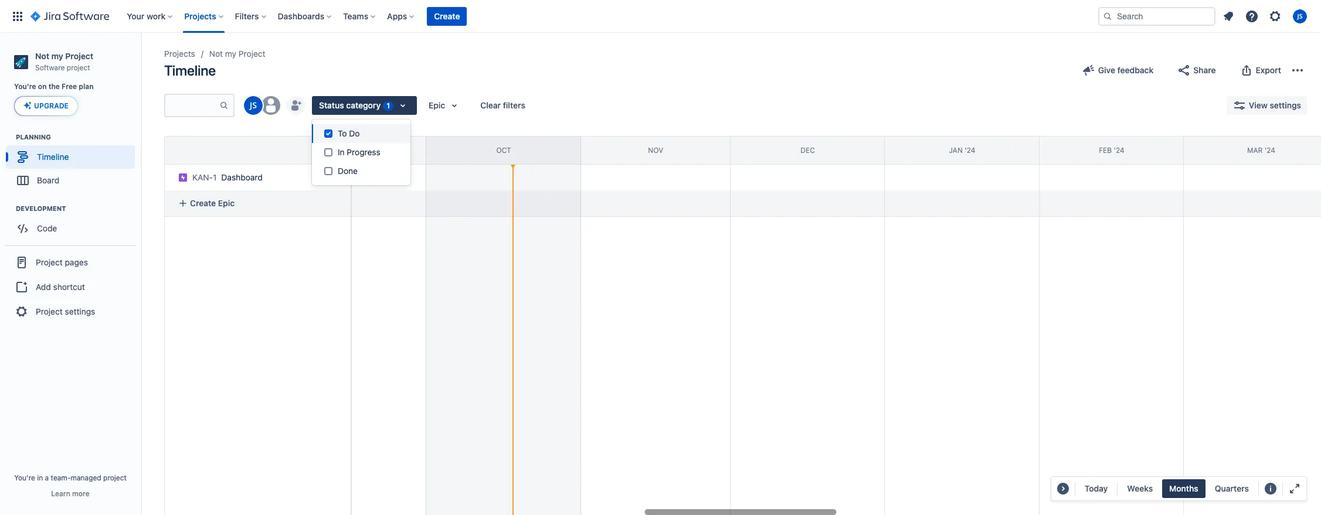 Task type: vqa. For each thing, say whether or not it's contained in the screenshot.
'quarters'
yes



Task type: locate. For each thing, give the bounding box(es) containing it.
epic
[[429, 100, 445, 110], [218, 198, 235, 208]]

months
[[1170, 484, 1199, 494]]

1 up create epic
[[213, 172, 217, 182]]

jan '24
[[950, 146, 976, 155]]

teams button
[[340, 7, 380, 26]]

project up plan
[[67, 63, 90, 72]]

export button
[[1233, 61, 1289, 80]]

kan-1 link
[[192, 172, 217, 184]]

to
[[338, 128, 347, 138]]

0 vertical spatial create
[[434, 11, 460, 21]]

1 horizontal spatial settings
[[1270, 100, 1302, 110]]

not up the software
[[35, 51, 49, 61]]

'24 right the mar
[[1265, 146, 1276, 155]]

0 vertical spatial project
[[67, 63, 90, 72]]

dec
[[801, 146, 815, 155]]

my up the software
[[51, 51, 63, 61]]

project
[[67, 63, 90, 72], [103, 474, 127, 483]]

settings inside dropdown button
[[1270, 100, 1302, 110]]

'24
[[965, 146, 976, 155], [1114, 146, 1125, 155], [1265, 146, 1276, 155]]

project down add
[[36, 307, 63, 317]]

my inside not my project software project
[[51, 51, 63, 61]]

feb '24
[[1099, 146, 1125, 155]]

1 vertical spatial create
[[190, 198, 216, 208]]

development
[[16, 205, 66, 213]]

projects
[[184, 11, 216, 21], [164, 49, 195, 59]]

create inside 'button'
[[434, 11, 460, 21]]

0 horizontal spatial project
[[67, 63, 90, 72]]

create down "kan-1" link
[[190, 198, 216, 208]]

1 vertical spatial settings
[[65, 307, 95, 317]]

not for not my project
[[209, 49, 223, 59]]

project up add
[[36, 257, 63, 267]]

3 '24 from the left
[[1265, 146, 1276, 155]]

settings down add shortcut button
[[65, 307, 95, 317]]

epic left clear
[[429, 100, 445, 110]]

oct
[[497, 146, 511, 155]]

0 horizontal spatial settings
[[65, 307, 95, 317]]

give feedback button
[[1075, 61, 1161, 80]]

0 vertical spatial epic
[[429, 100, 445, 110]]

not my project software project
[[35, 51, 93, 72]]

projects up projects link
[[184, 11, 216, 21]]

2 horizontal spatial '24
[[1265, 146, 1276, 155]]

jacob simon image
[[244, 96, 263, 115]]

1 horizontal spatial 1
[[387, 101, 390, 110]]

jira software image
[[31, 9, 109, 23], [31, 9, 109, 23]]

project down "filters" dropdown button
[[239, 49, 266, 59]]

nov
[[648, 146, 664, 155]]

not right projects link
[[209, 49, 223, 59]]

code
[[37, 223, 57, 233]]

0 horizontal spatial my
[[51, 51, 63, 61]]

add shortcut button
[[5, 276, 136, 299]]

1 you're from the top
[[14, 82, 36, 91]]

projects link
[[164, 47, 195, 61]]

you're
[[14, 82, 36, 91], [14, 474, 35, 483]]

in progress
[[338, 147, 381, 157]]

my
[[225, 49, 236, 59], [51, 51, 63, 61]]

1 vertical spatial timeline
[[37, 152, 69, 162]]

work
[[147, 11, 166, 21]]

you're left in
[[14, 474, 35, 483]]

group
[[5, 245, 136, 329]]

done
[[338, 166, 358, 176]]

create epic button
[[171, 193, 344, 214]]

0 horizontal spatial not
[[35, 51, 49, 61]]

0 horizontal spatial timeline
[[37, 152, 69, 162]]

kan-
[[192, 172, 213, 182]]

quarters button
[[1208, 480, 1257, 499]]

export
[[1256, 65, 1282, 75]]

notifications image
[[1222, 9, 1236, 23]]

epic inside button
[[218, 198, 235, 208]]

learn
[[51, 490, 70, 499]]

0 vertical spatial settings
[[1270, 100, 1302, 110]]

settings right view
[[1270, 100, 1302, 110]]

give feedback
[[1099, 65, 1154, 75]]

0 horizontal spatial epic
[[218, 198, 235, 208]]

1 horizontal spatial my
[[225, 49, 236, 59]]

project
[[239, 49, 266, 59], [65, 51, 93, 61], [36, 257, 63, 267], [36, 307, 63, 317]]

projects inside projects dropdown button
[[184, 11, 216, 21]]

2 you're from the top
[[14, 474, 35, 483]]

1 vertical spatial epic
[[218, 198, 235, 208]]

1 horizontal spatial timeline
[[164, 62, 216, 79]]

my for not my project software project
[[51, 51, 63, 61]]

jan
[[950, 146, 963, 155]]

'24 right jan
[[965, 146, 976, 155]]

1 horizontal spatial create
[[434, 11, 460, 21]]

more
[[72, 490, 90, 499]]

projects right sidebar navigation icon
[[164, 49, 195, 59]]

teams
[[343, 11, 369, 21]]

help image
[[1245, 9, 1260, 23]]

group containing project pages
[[5, 245, 136, 329]]

create for create epic
[[190, 198, 216, 208]]

timeline down projects link
[[164, 62, 216, 79]]

legend image
[[1264, 482, 1278, 496]]

1 vertical spatial project
[[103, 474, 127, 483]]

progress
[[347, 147, 381, 157]]

1 vertical spatial you're
[[14, 474, 35, 483]]

not inside not my project software project
[[35, 51, 49, 61]]

today button
[[1078, 480, 1115, 499]]

to do
[[338, 128, 360, 138]]

1 horizontal spatial not
[[209, 49, 223, 59]]

0 vertical spatial 1
[[387, 101, 390, 110]]

timeline up board
[[37, 152, 69, 162]]

months button
[[1163, 480, 1206, 499]]

0 vertical spatial you're
[[14, 82, 36, 91]]

0 vertical spatial projects
[[184, 11, 216, 21]]

Search timeline text field
[[165, 95, 219, 116]]

1 horizontal spatial '24
[[1114, 146, 1125, 155]]

my down "filters"
[[225, 49, 236, 59]]

timeline
[[164, 62, 216, 79], [37, 152, 69, 162]]

1 '24 from the left
[[965, 146, 976, 155]]

projects for projects link
[[164, 49, 195, 59]]

you're on the free plan
[[14, 82, 94, 91]]

you're left on
[[14, 82, 36, 91]]

export icon image
[[1240, 63, 1254, 77]]

create epic
[[190, 198, 235, 208]]

project inside not my project software project
[[65, 51, 93, 61]]

0 horizontal spatial '24
[[965, 146, 976, 155]]

create inside button
[[190, 198, 216, 208]]

create button
[[427, 7, 467, 26]]

create for create
[[434, 11, 460, 21]]

settings
[[1270, 100, 1302, 110], [65, 307, 95, 317]]

dashboards button
[[274, 7, 336, 26]]

clear filters button
[[474, 96, 533, 115]]

mar '24
[[1248, 146, 1276, 155]]

banner
[[0, 0, 1322, 33]]

you're in a team-managed project
[[14, 474, 127, 483]]

1 inside "status category 1"
[[387, 101, 390, 110]]

projects button
[[181, 7, 228, 26]]

0 horizontal spatial create
[[190, 198, 216, 208]]

planning image
[[2, 130, 16, 145]]

on
[[38, 82, 47, 91]]

epic inside dropdown button
[[429, 100, 445, 110]]

feb
[[1099, 146, 1112, 155]]

settings for project settings
[[65, 307, 95, 317]]

project up plan
[[65, 51, 93, 61]]

status category 1
[[319, 100, 390, 110]]

do
[[349, 128, 360, 138]]

1 horizontal spatial epic
[[429, 100, 445, 110]]

learn more button
[[51, 490, 90, 499]]

'24 for feb '24
[[1114, 146, 1125, 155]]

1 vertical spatial projects
[[164, 49, 195, 59]]

your profile and settings image
[[1294, 9, 1308, 23]]

add
[[36, 282, 51, 292]]

your work
[[127, 11, 166, 21]]

pages
[[65, 257, 88, 267]]

2 '24 from the left
[[1114, 146, 1125, 155]]

create right apps dropdown button
[[434, 11, 460, 21]]

project right managed
[[103, 474, 127, 483]]

0 horizontal spatial 1
[[213, 172, 217, 182]]

epic down kan-1 dashboard
[[218, 198, 235, 208]]

1 right "category"
[[387, 101, 390, 110]]

1
[[387, 101, 390, 110], [213, 172, 217, 182]]

'24 right feb
[[1114, 146, 1125, 155]]

create
[[434, 11, 460, 21], [190, 198, 216, 208]]

timeline inside planning group
[[37, 152, 69, 162]]

search image
[[1103, 11, 1113, 21]]



Task type: describe. For each thing, give the bounding box(es) containing it.
you're for you're in a team-managed project
[[14, 474, 35, 483]]

mar
[[1248, 146, 1263, 155]]

managed
[[71, 474, 101, 483]]

filters
[[503, 100, 526, 110]]

upgrade button
[[15, 97, 77, 116]]

view settings
[[1249, 100, 1302, 110]]

Search field
[[1099, 7, 1216, 26]]

development group
[[6, 204, 140, 244]]

software
[[35, 63, 65, 72]]

status
[[319, 100, 344, 110]]

not for not my project software project
[[35, 51, 49, 61]]

not my project
[[209, 49, 266, 59]]

1 horizontal spatial project
[[103, 474, 127, 483]]

projects for projects dropdown button
[[184, 11, 216, 21]]

your work button
[[123, 7, 177, 26]]

unassigned image
[[262, 96, 280, 115]]

share button
[[1170, 61, 1223, 80]]

not my project link
[[209, 47, 266, 61]]

weeks button
[[1121, 480, 1160, 499]]

shortcut
[[53, 282, 85, 292]]

free
[[62, 82, 77, 91]]

planning group
[[6, 133, 140, 196]]

team-
[[51, 474, 71, 483]]

today
[[1085, 484, 1108, 494]]

banner containing your work
[[0, 0, 1322, 33]]

plan
[[79, 82, 94, 91]]

board link
[[6, 169, 135, 193]]

in
[[338, 147, 345, 157]]

clear filters
[[481, 100, 526, 110]]

board
[[37, 175, 59, 185]]

feedback
[[1118, 65, 1154, 75]]

primary element
[[7, 0, 1099, 33]]

planning
[[16, 133, 51, 141]]

project inside project pages link
[[36, 257, 63, 267]]

code link
[[6, 217, 135, 241]]

project pages link
[[5, 250, 136, 276]]

'24 for jan '24
[[965, 146, 976, 155]]

timeline link
[[6, 146, 135, 169]]

add shortcut
[[36, 282, 85, 292]]

a
[[45, 474, 49, 483]]

in
[[37, 474, 43, 483]]

weeks
[[1128, 484, 1153, 494]]

share
[[1194, 65, 1216, 75]]

settings image
[[1269, 9, 1283, 23]]

you're for you're on the free plan
[[14, 82, 36, 91]]

enter full screen image
[[1288, 482, 1302, 496]]

view settings image
[[1233, 99, 1247, 113]]

'24 for mar '24
[[1265, 146, 1276, 155]]

1 vertical spatial 1
[[213, 172, 217, 182]]

dashboard
[[221, 172, 263, 182]]

clear
[[481, 100, 501, 110]]

filters
[[235, 11, 259, 21]]

sep
[[345, 146, 358, 155]]

the
[[49, 82, 60, 91]]

project settings link
[[5, 299, 136, 325]]

view
[[1249, 100, 1268, 110]]

appswitcher icon image
[[11, 9, 25, 23]]

add people image
[[289, 99, 303, 113]]

upgrade
[[34, 102, 69, 110]]

settings for view settings
[[1270, 100, 1302, 110]]

epic button
[[422, 96, 469, 115]]

apps
[[387, 11, 407, 21]]

sidebar navigation image
[[128, 47, 154, 70]]

view settings button
[[1227, 96, 1308, 115]]

project inside not my project software project
[[67, 63, 90, 72]]

dashboards
[[278, 11, 325, 21]]

give
[[1099, 65, 1116, 75]]

category
[[346, 100, 381, 110]]

project pages
[[36, 257, 88, 267]]

quarters
[[1215, 484, 1250, 494]]

kan-1 dashboard
[[192, 172, 263, 182]]

filters button
[[232, 7, 271, 26]]

development image
[[2, 202, 16, 216]]

share image
[[1178, 63, 1192, 77]]

epic image
[[178, 173, 188, 182]]

learn more
[[51, 490, 90, 499]]

my for not my project
[[225, 49, 236, 59]]

project settings
[[36, 307, 95, 317]]

project inside project settings link
[[36, 307, 63, 317]]

0 vertical spatial timeline
[[164, 62, 216, 79]]

apps button
[[384, 7, 419, 26]]

project inside not my project link
[[239, 49, 266, 59]]

your
[[127, 11, 144, 21]]



